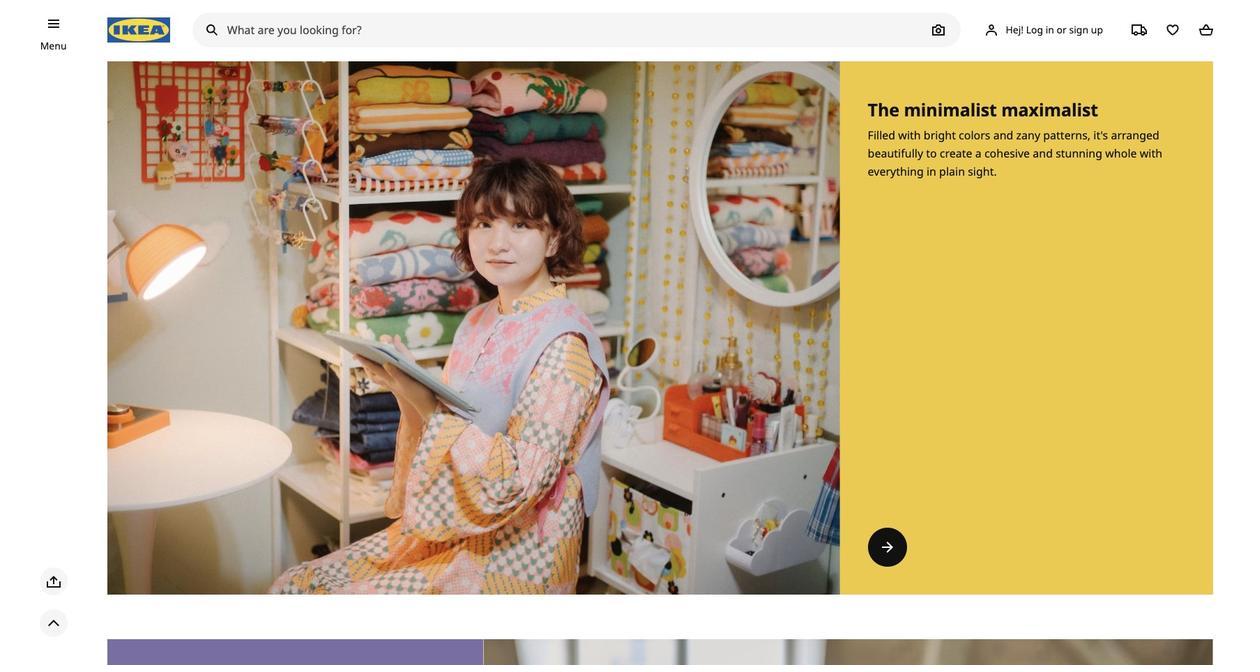 Task type: locate. For each thing, give the bounding box(es) containing it.
1 vertical spatial and
[[1033, 146, 1053, 161]]

the minimalist maximalist filled with bright colors and zany patterns, it's arranged beautifully to create a cohesive and stunning whole with everything in plain sight.
[[868, 98, 1163, 180]]

0 vertical spatial in
[[1046, 23, 1055, 36]]

in down "to"
[[927, 164, 937, 180]]

None search field
[[192, 13, 961, 47]]

girl in room image
[[107, 46, 840, 595]]

menu button
[[40, 38, 67, 54]]

colors
[[959, 128, 991, 143]]

the
[[868, 98, 900, 122]]

or
[[1057, 23, 1067, 36]]

a
[[976, 146, 982, 161]]

1 vertical spatial in
[[927, 164, 937, 180]]

and down zany
[[1033, 146, 1053, 161]]

0 horizontal spatial in
[[927, 164, 937, 180]]

sight.
[[968, 164, 997, 180]]

in left or
[[1046, 23, 1055, 36]]

with up beautifully
[[899, 128, 921, 143]]

beautifully
[[868, 146, 923, 161]]

with
[[899, 128, 921, 143], [1140, 146, 1163, 161]]

1 horizontal spatial with
[[1140, 146, 1163, 161]]

patterns,
[[1044, 128, 1091, 143]]

0 horizontal spatial with
[[899, 128, 921, 143]]

minimalist
[[904, 98, 997, 122]]

and up cohesive
[[994, 128, 1014, 143]]

maximalist
[[1002, 98, 1099, 122]]

in inside the minimalist maximalist filled with bright colors and zany patterns, it's arranged beautifully to create a cohesive and stunning whole with everything in plain sight.
[[927, 164, 937, 180]]

up
[[1091, 23, 1103, 36]]

with down the arranged
[[1140, 146, 1163, 161]]

Search by product text field
[[192, 13, 961, 47]]

to
[[926, 146, 937, 161]]

1 vertical spatial with
[[1140, 146, 1163, 161]]

in
[[1046, 23, 1055, 36], [927, 164, 937, 180]]

sign
[[1070, 23, 1089, 36]]

hej!
[[1006, 23, 1024, 36]]

and
[[994, 128, 1014, 143], [1033, 146, 1053, 161]]

0 horizontal spatial and
[[994, 128, 1014, 143]]

bright
[[924, 128, 956, 143]]



Task type: describe. For each thing, give the bounding box(es) containing it.
hej! log in or sign up link
[[967, 16, 1120, 44]]

whole
[[1106, 146, 1137, 161]]

plain
[[939, 164, 965, 180]]

zany
[[1017, 128, 1041, 143]]

0 vertical spatial with
[[899, 128, 921, 143]]

arranged
[[1111, 128, 1160, 143]]

menu
[[40, 39, 67, 52]]

0 vertical spatial and
[[994, 128, 1014, 143]]

everything
[[868, 164, 924, 180]]

stunning
[[1056, 146, 1103, 161]]

create
[[940, 146, 973, 161]]

it's
[[1094, 128, 1108, 143]]

ikea logotype, go to start page image
[[107, 17, 170, 43]]

log
[[1026, 23, 1043, 36]]

hej! log in or sign up
[[1006, 23, 1103, 36]]

1 horizontal spatial in
[[1046, 23, 1055, 36]]

1 horizontal spatial and
[[1033, 146, 1053, 161]]

ikea kreativ page image
[[483, 640, 1214, 665]]

filled
[[868, 128, 896, 143]]

cohesive
[[985, 146, 1030, 161]]



Task type: vqa. For each thing, say whether or not it's contained in the screenshot.
the minimalist
yes



